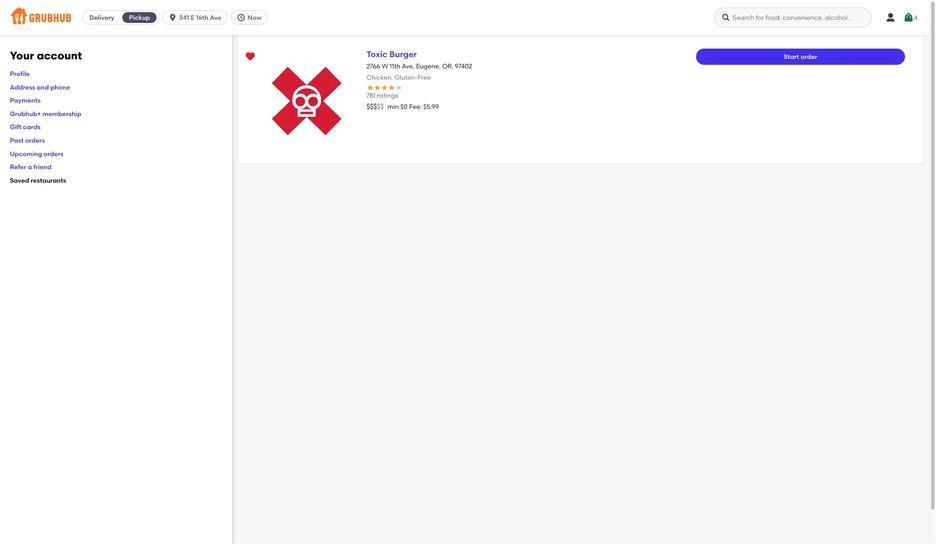 Task type: describe. For each thing, give the bounding box(es) containing it.
saved restaurant image
[[245, 51, 256, 62]]

e
[[191, 14, 194, 21]]

11th
[[390, 62, 400, 70]]

gluten-
[[395, 73, 418, 81]]

membership
[[43, 110, 81, 117]]

svg image inside 341 e 16th ave button
[[168, 13, 177, 22]]

ave,
[[402, 62, 415, 70]]

past orders link
[[10, 136, 45, 144]]

saved restaurant button
[[242, 49, 259, 65]]

781 ratings
[[367, 91, 398, 99]]

start order button
[[696, 49, 905, 65]]

free
[[418, 73, 431, 81]]

grubhub+ membership
[[10, 110, 81, 117]]

chicken,
[[367, 73, 393, 81]]

now button
[[231, 10, 271, 25]]

payments
[[10, 96, 41, 104]]

start
[[784, 53, 799, 60]]

your
[[10, 49, 34, 62]]

or,
[[442, 62, 453, 70]]

main navigation navigation
[[0, 0, 930, 35]]

your account
[[10, 49, 82, 62]]

past orders
[[10, 136, 45, 144]]

min $0 fee: $5.99
[[388, 103, 439, 110]]

pickup button
[[121, 10, 158, 25]]

upcoming orders link
[[10, 150, 63, 157]]

past
[[10, 136, 24, 144]]

address and phone link
[[10, 83, 70, 91]]

1 horizontal spatial svg image
[[722, 13, 731, 22]]

and
[[37, 83, 49, 91]]

saved
[[10, 176, 29, 184]]

refer a friend link
[[10, 163, 52, 171]]

svg image for 4
[[904, 12, 914, 23]]

w
[[382, 62, 388, 70]]

upcoming orders
[[10, 150, 63, 157]]

gift cards link
[[10, 123, 41, 131]]

2 horizontal spatial svg image
[[886, 12, 896, 23]]

payments link
[[10, 96, 41, 104]]

saved restaurants
[[10, 176, 66, 184]]

2766
[[367, 62, 380, 70]]

ratings
[[377, 91, 398, 99]]

phone
[[50, 83, 70, 91]]

restaurants
[[31, 176, 66, 184]]

refer a friend
[[10, 163, 52, 171]]

4 button
[[904, 9, 918, 26]]

profile link
[[10, 70, 30, 78]]



Task type: vqa. For each thing, say whether or not it's contained in the screenshot.
Mango
no



Task type: locate. For each thing, give the bounding box(es) containing it.
fee:
[[409, 103, 422, 110]]

$5.99
[[423, 103, 439, 110]]

toxic
[[367, 49, 388, 59]]

781
[[367, 91, 376, 99]]

svg image
[[904, 12, 914, 23], [237, 13, 246, 22]]

friend
[[33, 163, 52, 171]]

ave
[[210, 14, 221, 21]]

refer
[[10, 163, 26, 171]]

order
[[801, 53, 818, 60]]

16th
[[196, 14, 208, 21]]

min
[[388, 103, 399, 110]]

$0
[[400, 103, 408, 110]]

pickup
[[129, 14, 150, 21]]

burger
[[390, 49, 417, 59]]

saved restaurants link
[[10, 176, 66, 184]]

1 horizontal spatial svg image
[[904, 12, 914, 23]]

toxic burger logo image
[[257, 49, 356, 148]]

grubhub+
[[10, 110, 41, 117]]

orders up upcoming orders
[[25, 136, 45, 144]]

0 horizontal spatial svg image
[[237, 13, 246, 22]]

0 horizontal spatial svg image
[[168, 13, 177, 22]]

orders for upcoming orders
[[44, 150, 63, 157]]

1 vertical spatial orders
[[44, 150, 63, 157]]

grubhub+ membership link
[[10, 110, 81, 117]]

gift cards
[[10, 123, 41, 131]]

$$$
[[367, 102, 377, 110]]

delivery
[[89, 14, 114, 21]]

svg image
[[886, 12, 896, 23], [168, 13, 177, 22], [722, 13, 731, 22]]

now
[[248, 14, 262, 21]]

profile
[[10, 70, 30, 78]]

address
[[10, 83, 35, 91]]

orders up friend
[[44, 150, 63, 157]]

svg image inside the now button
[[237, 13, 246, 22]]

toxic burger 2766 w 11th ave, eugene, or, 97402 chicken, gluten-free
[[367, 49, 472, 81]]

$$$$$
[[367, 102, 384, 110]]

0 vertical spatial orders
[[25, 136, 45, 144]]

eugene,
[[416, 62, 441, 70]]

start order
[[784, 53, 818, 60]]

97402
[[455, 62, 472, 70]]

341 e 16th ave button
[[163, 10, 231, 25]]

account
[[37, 49, 82, 62]]

gift
[[10, 123, 21, 131]]

orders
[[25, 136, 45, 144], [44, 150, 63, 157]]

upcoming
[[10, 150, 42, 157]]

cards
[[23, 123, 41, 131]]

toxic burger link
[[367, 49, 417, 59]]

orders for past orders
[[25, 136, 45, 144]]

address and phone
[[10, 83, 70, 91]]

delivery button
[[83, 10, 121, 25]]

a
[[28, 163, 32, 171]]

341 e 16th ave
[[179, 14, 221, 21]]

Search for food, convenience, alcohol... search field
[[715, 8, 872, 27]]

4
[[914, 14, 918, 21]]

svg image for now
[[237, 13, 246, 22]]

svg image inside 4 button
[[904, 12, 914, 23]]

341
[[179, 14, 189, 21]]



